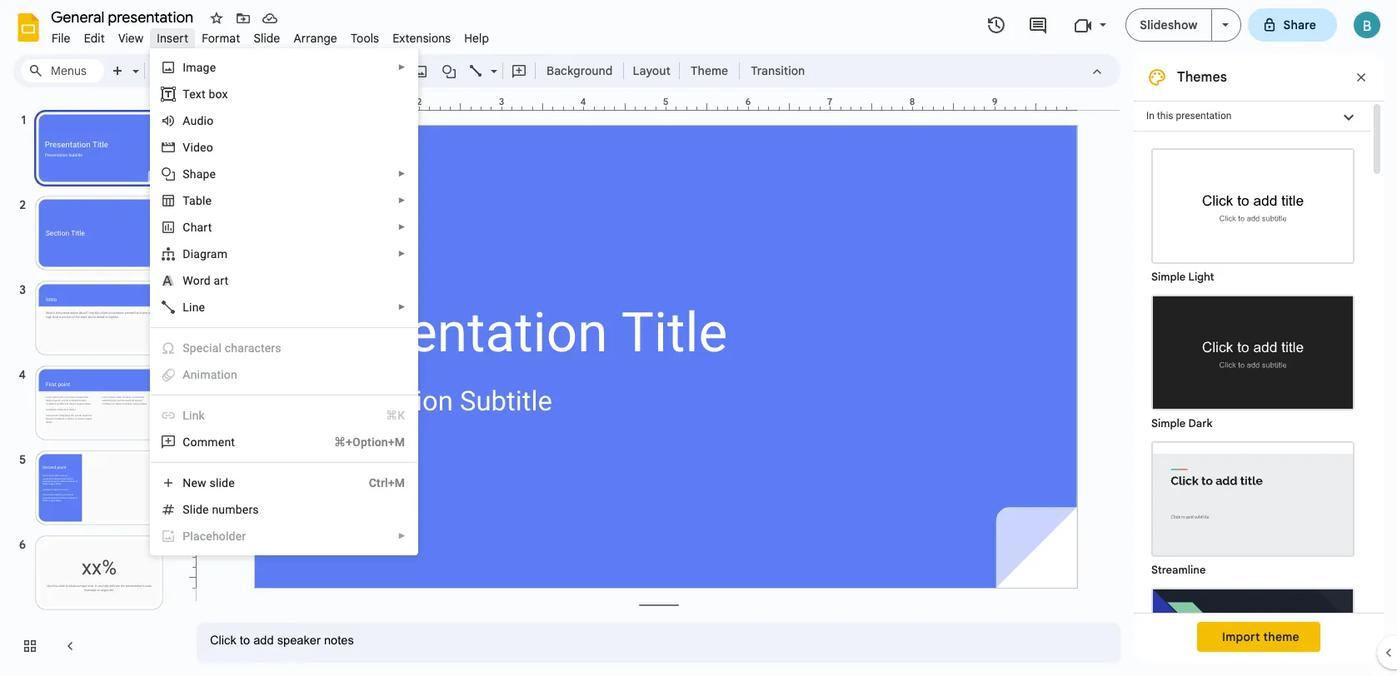 Task type: locate. For each thing, give the bounding box(es) containing it.
slideshow
[[1140, 17, 1198, 32]]

1 simple from the top
[[1152, 270, 1186, 284]]

light
[[1189, 270, 1215, 284]]

a
[[183, 114, 190, 127], [183, 368, 191, 382]]

option group containing simple light
[[1134, 132, 1371, 677]]

navigation
[[0, 94, 183, 677]]

presentation options image
[[1222, 23, 1229, 27]]

menu item
[[151, 335, 418, 362], [151, 362, 418, 388], [151, 402, 418, 429], [151, 523, 418, 550]]

select line image
[[487, 60, 497, 66]]

transition
[[751, 63, 805, 78]]

2 a from the top
[[183, 368, 191, 382]]

themes application
[[0, 0, 1397, 677]]

lin k
[[183, 409, 205, 422]]

menu containing i
[[150, 48, 419, 556]]

p laceholder
[[183, 530, 246, 543]]

►
[[398, 62, 406, 72], [398, 169, 406, 178], [398, 196, 406, 205], [398, 222, 406, 232], [398, 249, 406, 258], [398, 302, 406, 312], [398, 532, 406, 541]]

2 menu item from the top
[[151, 362, 418, 388]]

transition button
[[743, 58, 813, 83]]

mage
[[186, 61, 216, 74]]

menu inside the themes application
[[150, 48, 419, 556]]

insert menu item
[[150, 28, 195, 48]]

image i element
[[183, 61, 221, 74]]

► for art
[[398, 222, 406, 232]]

simple left dark
[[1152, 417, 1186, 431]]

1 menu item from the top
[[151, 335, 418, 362]]

art for w ord art
[[214, 274, 229, 287]]

c h art
[[183, 221, 212, 234]]

simple
[[1152, 270, 1186, 284], [1152, 417, 1186, 431]]

edit
[[84, 31, 105, 46]]

b
[[196, 194, 202, 207]]

option group inside themes section
[[1134, 132, 1371, 677]]

menu item containing spe
[[151, 335, 418, 362]]

dio
[[197, 114, 214, 127]]

audio u element
[[183, 114, 219, 127]]

menu
[[150, 48, 419, 556]]

streamline
[[1152, 563, 1206, 577]]

1 vertical spatial a
[[183, 368, 191, 382]]

n
[[183, 477, 191, 490]]

2 ► from the top
[[398, 169, 406, 178]]

shape image
[[440, 59, 459, 82]]

a inside "menu item"
[[183, 368, 191, 382]]

0 vertical spatial art
[[197, 221, 212, 234]]

i
[[183, 61, 186, 74]]

1 horizontal spatial art
[[214, 274, 229, 287]]

1 a from the top
[[183, 114, 190, 127]]

menu item up nimation
[[151, 335, 418, 362]]

Streamline radio
[[1143, 433, 1363, 580]]

1 ► from the top
[[398, 62, 406, 72]]

3 ► from the top
[[398, 196, 406, 205]]

file menu item
[[45, 28, 77, 48]]

nimation
[[191, 368, 237, 382]]

u
[[190, 114, 197, 127]]

► inside "menu item"
[[398, 532, 406, 541]]

c
[[203, 342, 209, 355]]

5 ► from the top
[[398, 249, 406, 258]]

d iagram
[[183, 247, 228, 261]]

a for nimation
[[183, 368, 191, 382]]

1 vertical spatial simple
[[1152, 417, 1186, 431]]

special characters c element
[[183, 342, 286, 355]]

ideo
[[190, 141, 213, 154]]

help
[[464, 31, 489, 46]]

6 ► from the top
[[398, 302, 406, 312]]

iagram
[[191, 247, 228, 261]]

option group
[[1134, 132, 1371, 677]]

in
[[1147, 110, 1155, 122]]

menu item containing p
[[151, 523, 418, 550]]

tools
[[351, 31, 379, 46]]

theme
[[1264, 630, 1300, 645]]

n ew slide
[[183, 477, 235, 490]]

extensions
[[393, 31, 451, 46]]

7 ► from the top
[[398, 532, 406, 541]]

Simple Light radio
[[1143, 140, 1363, 677]]

menu item up the ment at bottom
[[151, 402, 418, 429]]

animation a element
[[183, 368, 242, 382]]

a u dio
[[183, 114, 214, 127]]

► for p laceholder
[[398, 532, 406, 541]]

w
[[183, 274, 193, 287]]

menu bar
[[45, 22, 496, 49]]

ial
[[209, 342, 222, 355]]

characters
[[225, 342, 281, 355]]

hape
[[190, 167, 216, 181]]

Rename text field
[[45, 7, 203, 27]]

background
[[547, 63, 613, 78]]

a down spe
[[183, 368, 191, 382]]

a left dio
[[183, 114, 190, 127]]

view
[[118, 31, 144, 46]]

menu bar containing file
[[45, 22, 496, 49]]

1 vertical spatial art
[[214, 274, 229, 287]]

format
[[202, 31, 240, 46]]

themes section
[[1134, 54, 1384, 677]]

simple left light
[[1152, 270, 1186, 284]]

ext
[[189, 87, 206, 101]]

menu bar banner
[[0, 0, 1397, 677]]

link k element
[[183, 409, 210, 422]]

2 simple from the top
[[1152, 417, 1186, 431]]

presentation
[[1176, 110, 1232, 122]]

slide numbers e element
[[183, 503, 264, 517]]

comment m element
[[183, 436, 240, 449]]

ta
[[183, 194, 196, 207]]

4 ► from the top
[[398, 222, 406, 232]]

main toolbar
[[103, 58, 813, 83]]

art right c
[[197, 221, 212, 234]]

art
[[197, 221, 212, 234], [214, 274, 229, 287]]

3 menu item from the top
[[151, 402, 418, 429]]

Star checkbox
[[205, 7, 228, 30]]

ord
[[193, 274, 211, 287]]

ctrl+m element
[[349, 475, 405, 492]]

art right "ord"
[[214, 274, 229, 287]]

0 vertical spatial simple
[[1152, 270, 1186, 284]]

menu item down numbers at the bottom of page
[[151, 523, 418, 550]]

arrange
[[294, 31, 337, 46]]

themes
[[1177, 69, 1227, 86]]

ew
[[191, 477, 207, 490]]

0 vertical spatial a
[[183, 114, 190, 127]]

0 horizontal spatial art
[[197, 221, 212, 234]]

slid
[[183, 503, 203, 517]]

shape s element
[[183, 167, 221, 181]]

menu item down characters
[[151, 362, 418, 388]]

i mage
[[183, 61, 216, 74]]

background button
[[539, 58, 620, 83]]

chart h element
[[183, 221, 217, 234]]

file
[[52, 31, 71, 46]]

h
[[191, 221, 197, 234]]

new slide with layout image
[[128, 60, 139, 66]]

4 menu item from the top
[[151, 523, 418, 550]]

extensions menu item
[[386, 28, 458, 48]]

layout button
[[628, 58, 676, 83]]

simple for simple light
[[1152, 270, 1186, 284]]



Task type: vqa. For each thing, say whether or not it's contained in the screenshot.
Theme
yes



Task type: describe. For each thing, give the bounding box(es) containing it.
t ext box
[[183, 87, 228, 101]]

slideshow button
[[1126, 8, 1212, 42]]

► for i mage
[[398, 62, 406, 72]]

spe
[[183, 342, 203, 355]]

c
[[183, 221, 191, 234]]

Focus radio
[[1143, 580, 1363, 677]]

insert image image
[[411, 59, 430, 82]]

share
[[1284, 17, 1317, 32]]

edit menu item
[[77, 28, 112, 48]]

slide
[[254, 31, 280, 46]]

line
[[183, 301, 205, 314]]

in this presentation tab
[[1134, 101, 1371, 132]]

co
[[183, 436, 197, 449]]

k
[[199, 409, 205, 422]]

⌘+option+m
[[334, 436, 405, 449]]

► for d iagram
[[398, 249, 406, 258]]

t
[[183, 87, 189, 101]]

s
[[183, 167, 190, 181]]

box
[[209, 87, 228, 101]]

simple light
[[1152, 270, 1215, 284]]

e
[[203, 503, 209, 517]]

w ord art
[[183, 274, 229, 287]]

m
[[197, 436, 208, 449]]

focus image
[[1153, 590, 1353, 677]]

le
[[202, 194, 212, 207]]

share button
[[1248, 8, 1337, 42]]

⌘k element
[[366, 407, 405, 424]]

v
[[183, 141, 190, 154]]

menu item containing lin
[[151, 402, 418, 429]]

menu bar inside menu bar banner
[[45, 22, 496, 49]]

format menu item
[[195, 28, 247, 48]]

menu item containing a
[[151, 362, 418, 388]]

numbers
[[212, 503, 259, 517]]

help menu item
[[458, 28, 496, 48]]

text box t element
[[183, 87, 233, 101]]

spe c ial characters
[[183, 342, 281, 355]]

laceholder
[[190, 530, 246, 543]]

video v element
[[183, 141, 218, 154]]

view menu item
[[112, 28, 150, 48]]

a nimation
[[183, 368, 237, 382]]

table b element
[[183, 194, 217, 207]]

line q element
[[183, 301, 210, 314]]

art for c h art
[[197, 221, 212, 234]]

word art w element
[[183, 274, 234, 287]]

navigation inside the themes application
[[0, 94, 183, 677]]

d
[[183, 247, 191, 261]]

Menus field
[[21, 59, 104, 82]]

► for le
[[398, 196, 406, 205]]

⌘k
[[386, 409, 405, 422]]

insert
[[157, 31, 188, 46]]

co m ment
[[183, 436, 235, 449]]

new slide n element
[[183, 477, 240, 490]]

p
[[183, 530, 190, 543]]

slide menu item
[[247, 28, 287, 48]]

layout
[[633, 63, 671, 78]]

slid e numbers
[[183, 503, 259, 517]]

in this presentation
[[1147, 110, 1232, 122]]

simple dark
[[1152, 417, 1213, 431]]

Simple Dark radio
[[1143, 287, 1363, 433]]

arrange menu item
[[287, 28, 344, 48]]

s hape
[[183, 167, 216, 181]]

this
[[1157, 110, 1174, 122]]

theme
[[691, 63, 728, 78]]

import theme button
[[1198, 622, 1321, 652]]

lin
[[183, 409, 199, 422]]

import theme
[[1223, 630, 1300, 645]]

tools menu item
[[344, 28, 386, 48]]

ment
[[208, 436, 235, 449]]

⌘+option+m element
[[314, 434, 405, 451]]

diagram d element
[[183, 247, 233, 261]]

v ideo
[[183, 141, 213, 154]]

theme button
[[683, 58, 736, 83]]

dark
[[1189, 417, 1213, 431]]

slide
[[210, 477, 235, 490]]

a for u
[[183, 114, 190, 127]]

simple for simple dark
[[1152, 417, 1186, 431]]

ctrl+m
[[369, 477, 405, 490]]

ta b le
[[183, 194, 212, 207]]

import
[[1223, 630, 1261, 645]]

► for s hape
[[398, 169, 406, 178]]

placeholder p element
[[183, 530, 251, 543]]



